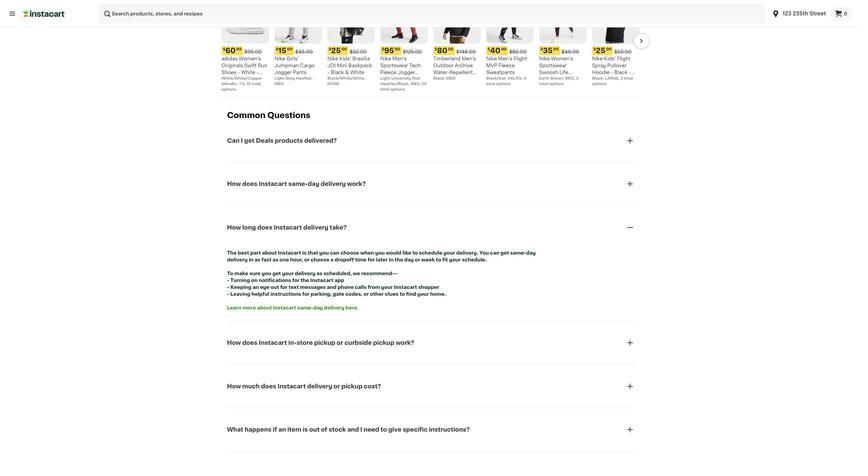 Task type: locate. For each thing, give the bounding box(es) containing it.
1 horizontal spatial the
[[395, 258, 403, 263]]

2 light from the left
[[380, 77, 390, 80]]

med, inside earth brown, med, 3 total options
[[565, 77, 575, 80]]

as left one
[[273, 258, 278, 263]]

nike for nike women's sportswear swoosh life leggings, medium
[[539, 56, 550, 61]]

women's inside 'nike women's sportswear swoosh life leggings, medium'
[[551, 56, 573, 61]]

med down water-
[[446, 77, 456, 80]]

1 horizontal spatial an
[[278, 428, 286, 433]]

6 00 from the left
[[501, 47, 507, 51]]

2 horizontal spatial pickup
[[373, 341, 394, 346]]

i right can
[[241, 138, 243, 144]]

$ for timberland men's outdoor archive water-repellent puffer jacket, medium
[[435, 47, 437, 51]]

out inside to make sure you get your delivery as scheduled, we recommend— - turning on notifications for the instacart app - keeping an eye out for text messages and phone calls from your instacart shopper - leaving helpful instructions for parking, gate codes, or other clues to find your home.
[[271, 285, 279, 290]]

need
[[364, 428, 379, 433]]

0 vertical spatial and
[[327, 285, 337, 290]]

1 horizontal spatial black,
[[592, 77, 604, 80]]

00 inside $ 60 00
[[236, 47, 242, 51]]

3 men's from the left
[[498, 56, 513, 61]]

1 horizontal spatial flight
[[617, 56, 631, 61]]

1 vertical spatial med,
[[411, 82, 421, 86]]

$ up "jumpman"
[[276, 47, 278, 51]]

men's down $40.00 original price: $82.00 element
[[498, 56, 513, 61]]

med, left 3
[[565, 77, 575, 80]]

mvp
[[486, 63, 497, 68]]

medium down life
[[564, 77, 584, 82]]

00 inside $ 40 00
[[501, 47, 507, 51]]

1 jogger from the left
[[275, 70, 292, 75]]

00 for $32.00
[[341, 47, 347, 51]]

pickup left 'cost?' on the left of the page
[[341, 384, 363, 390]]

jogger
[[275, 70, 292, 75], [398, 70, 415, 75]]

total
[[624, 77, 633, 80], [252, 82, 261, 86], [486, 82, 495, 86], [539, 82, 548, 86], [380, 88, 389, 91]]

options down black/sail, on the right top of page
[[496, 82, 511, 86]]

0 horizontal spatial fleece
[[380, 70, 397, 75]]

3 $ from the left
[[329, 47, 331, 51]]

spray
[[592, 63, 606, 68]]

can i get deals products delivered? button
[[227, 129, 634, 153]]

how long does instacart delivery take?
[[227, 225, 347, 231]]

4 $ from the left
[[382, 47, 384, 51]]

$ 25 00 up mini
[[329, 47, 347, 54]]

0 horizontal spatial i
[[241, 138, 243, 144]]

med
[[446, 77, 456, 80], [275, 82, 284, 86]]

options down 95c676
[[592, 82, 607, 86]]

00 right 80 in the top right of the page
[[448, 47, 454, 51]]

common questions
[[227, 112, 310, 119]]

95
[[384, 47, 394, 54]]

how inside 'dropdown button'
[[227, 225, 241, 231]]

00 inside $25.00 original price: $55.00 "element"
[[606, 47, 612, 51]]

choose up dropoff
[[340, 251, 359, 256]]

1 horizontal spatial pants
[[380, 77, 394, 82]]

options down metallic,
[[222, 88, 236, 91]]

Search field
[[99, 4, 765, 23]]

get inside the best part about instacart is that you can choose when you would like to schedule your delivery. you can get same-day delivery in as fast as one hour, or choose a dropoff time for later in the day or week to fit your schedule.
[[501, 251, 509, 256]]

0 horizontal spatial in
[[249, 258, 253, 263]]

men's down $148.00
[[462, 56, 476, 61]]

how for how does instacart same-day delivery work?
[[227, 182, 241, 187]]

jumpman
[[275, 63, 299, 68]]

1 black, from the left
[[433, 77, 445, 80]]

$ up spray
[[594, 47, 596, 51]]

work? inside dropdown button
[[396, 341, 414, 346]]

to make sure you get your delivery as scheduled, we recommend— - turning on notifications for the instacart app - keeping an eye out for text messages and phone calls from your instacart shopper - leaving helpful instructions for parking, gate codes, or other clues to find your home.
[[227, 272, 446, 297]]

for down "when"
[[368, 258, 375, 263]]

$ 25 00 inside $25.00 original price: $32.00 element
[[329, 47, 347, 54]]

out inside dropdown button
[[309, 428, 320, 433]]

0 vertical spatial fleece
[[499, 63, 515, 68]]

the
[[395, 258, 403, 263], [301, 279, 309, 283]]

for
[[368, 258, 375, 263], [292, 279, 300, 283], [280, 285, 287, 290], [302, 292, 310, 297]]

1 horizontal spatial black
[[614, 70, 628, 75]]

00 inside $25.00 original price: $32.00 element
[[341, 47, 347, 51]]

is inside the best part about instacart is that you can choose when you would like to schedule your delivery. you can get same-day delivery in as fast as one hour, or choose a dropoff time for later in the day or week to fit your schedule.
[[302, 251, 307, 256]]

you right that
[[319, 251, 329, 256]]

nike up "jdi"
[[327, 56, 338, 61]]

4 00 from the left
[[395, 47, 400, 51]]

2 men's from the left
[[462, 56, 476, 61]]

0 vertical spatial get
[[244, 138, 255, 144]]

1 horizontal spatial as
[[273, 258, 278, 263]]

black, large, 2 total options
[[592, 77, 633, 86]]

day inside how does instacart same-day delivery work? dropdown button
[[308, 182, 319, 187]]

1 horizontal spatial $ 25 00
[[594, 47, 612, 54]]

women's inside adidas women's originals swift run shoes - white - size 7.5 m
[[239, 56, 261, 61]]

00 for $48.00
[[553, 47, 559, 51]]

$ inside $ 40 00
[[488, 47, 490, 51]]

schedule
[[419, 251, 442, 256]]

about
[[262, 251, 277, 256], [257, 306, 272, 311]]

1 vertical spatial medium
[[433, 84, 453, 89]]

out down notifications
[[271, 285, 279, 290]]

2 123 235th street button from the left
[[772, 4, 826, 23]]

2 sportswear from the left
[[539, 63, 567, 68]]

2 how from the top
[[227, 225, 241, 231]]

$ 25 00 up spray
[[594, 47, 612, 54]]

1 horizontal spatial light
[[380, 77, 390, 80]]

0 vertical spatial the
[[395, 258, 403, 263]]

123 235th street button
[[768, 4, 830, 23], [772, 4, 826, 23]]

$ up timberland
[[435, 47, 437, 51]]

sportswear for 35
[[539, 63, 567, 68]]

0 horizontal spatial black
[[331, 70, 344, 75]]

total inside black, large, 2 total options
[[624, 77, 633, 80]]

$35.00 original price: $48.00 element
[[539, 46, 587, 55]]

black inside nike kids' flight spray pullover hoodie - black - 95c676 023
[[614, 70, 628, 75]]

women's for 60
[[239, 56, 261, 61]]

0 horizontal spatial pants
[[293, 70, 307, 75]]

1 how from the top
[[227, 182, 241, 187]]

run
[[258, 63, 267, 68]]

total right 2
[[624, 77, 633, 80]]

1 horizontal spatial work?
[[396, 341, 414, 346]]

5 00 from the left
[[448, 47, 454, 51]]

1 vertical spatial same-
[[510, 251, 526, 256]]

1 vertical spatial pants
[[380, 77, 394, 82]]

1 vertical spatial work?
[[396, 341, 414, 346]]

0 vertical spatial an
[[253, 285, 259, 290]]

2 $ from the left
[[276, 47, 278, 51]]

0 horizontal spatial men's
[[392, 56, 407, 61]]

$ up mvp at the right of the page
[[488, 47, 490, 51]]

an down on
[[253, 285, 259, 290]]

how inside dropdown button
[[227, 182, 241, 187]]

pickup right "curbside"
[[373, 341, 394, 346]]

and up gate
[[327, 285, 337, 290]]

$ right $82.00 on the top of page
[[541, 47, 543, 51]]

80
[[437, 47, 447, 54]]

1 kids' from the left
[[339, 56, 351, 61]]

0 horizontal spatial light
[[275, 77, 284, 80]]

to inside what happens if an item is out of stock and i need to give specific instructions? dropdown button
[[381, 428, 387, 433]]

archive
[[455, 63, 473, 68]]

or inside to make sure you get your delivery as scheduled, we recommend— - turning on notifications for the instacart app - keeping an eye out for text messages and phone calls from your instacart shopper - leaving helpful instructions for parking, gate codes, or other clues to find your home.
[[364, 292, 369, 297]]

00 right 15
[[287, 47, 293, 51]]

$ inside $25.00 original price: $32.00 element
[[329, 47, 331, 51]]

what
[[227, 428, 243, 433]]

3 nike from the left
[[380, 56, 391, 61]]

light
[[275, 77, 284, 80], [380, 77, 390, 80]]

$ inside $ 60 00
[[223, 47, 225, 51]]

00 right 95
[[395, 47, 400, 51]]

00 inside $ 80 00
[[448, 47, 454, 51]]

nike down '35'
[[539, 56, 550, 61]]

$ inside $ 15 00
[[276, 47, 278, 51]]

m
[[241, 77, 245, 82]]

00 left $32.00
[[341, 47, 347, 51]]

$ for nike men's flight mvp fleece sweatpants
[[488, 47, 490, 51]]

1 vertical spatial the
[[301, 279, 309, 283]]

$ 25 00 for $32.00
[[329, 47, 347, 54]]

sportswear up university
[[380, 63, 408, 68]]

0 horizontal spatial white
[[241, 70, 255, 75]]

- inside nike kids' brasilia jdi mini backpack - black & white black/white/white, none
[[327, 70, 330, 75]]

1 $ 25 00 from the left
[[329, 47, 347, 54]]

can
[[227, 138, 240, 144]]

0 horizontal spatial get
[[244, 138, 255, 144]]

as down part
[[255, 258, 260, 263]]

8 00 from the left
[[606, 47, 612, 51]]

nike inside nike men's sportswear tech fleece jogger pants
[[380, 56, 391, 61]]

the up messages
[[301, 279, 309, 283]]

black down mini
[[331, 70, 344, 75]]

$ 80 00
[[435, 47, 454, 54]]

the down would
[[395, 258, 403, 263]]

women's up swift
[[239, 56, 261, 61]]

work?
[[347, 182, 366, 187], [396, 341, 414, 346]]

you up notifications
[[262, 272, 271, 277]]

is right item
[[303, 428, 308, 433]]

heather/black,
[[380, 82, 410, 86]]

00 inside $ 95 00
[[395, 47, 400, 51]]

1 men's from the left
[[392, 56, 407, 61]]

$15.00 original price: $45.00 element
[[275, 46, 322, 55]]

1 horizontal spatial medium
[[564, 77, 584, 82]]

does
[[242, 182, 257, 187], [257, 225, 272, 231], [242, 341, 257, 346], [261, 384, 276, 390]]

scheduled,
[[324, 272, 352, 277]]

jogger down "jumpman"
[[275, 70, 292, 75]]

25 up "jdi"
[[331, 47, 341, 54]]

1 sportswear from the left
[[380, 63, 408, 68]]

1 vertical spatial get
[[501, 251, 509, 256]]

15
[[278, 47, 286, 54]]

$
[[223, 47, 225, 51], [276, 47, 278, 51], [329, 47, 331, 51], [382, 47, 384, 51], [435, 47, 437, 51], [488, 47, 490, 51], [541, 47, 543, 51], [594, 47, 596, 51]]

1 horizontal spatial get
[[272, 272, 281, 277]]

much
[[242, 384, 260, 390]]

0 vertical spatial out
[[271, 285, 279, 290]]

can
[[330, 251, 339, 256], [490, 251, 499, 256]]

sportswear up swoosh
[[539, 63, 567, 68]]

1 horizontal spatial white
[[350, 70, 364, 75]]

1 vertical spatial an
[[278, 428, 286, 433]]

is left that
[[302, 251, 307, 256]]

messages
[[300, 285, 326, 290]]

2 flight from the left
[[617, 56, 631, 61]]

0 horizontal spatial jogger
[[275, 70, 292, 75]]

0 vertical spatial about
[[262, 251, 277, 256]]

kids' up pullover
[[604, 56, 616, 61]]

1 25 from the left
[[331, 47, 341, 54]]

in down would
[[389, 258, 394, 263]]

0 horizontal spatial and
[[327, 285, 337, 290]]

$25.00 original price: $32.00 element
[[327, 46, 375, 55]]

1 vertical spatial med
[[275, 82, 284, 86]]

1 vertical spatial and
[[347, 428, 359, 433]]

schedule.
[[462, 258, 487, 263]]

1 horizontal spatial can
[[490, 251, 499, 256]]

long
[[242, 225, 256, 231]]

for down messages
[[302, 292, 310, 297]]

flight down the $55.00
[[617, 56, 631, 61]]

options inside earth brown, med, 3 total options
[[549, 82, 564, 86]]

shoes
[[222, 70, 237, 75]]

0 horizontal spatial work?
[[347, 182, 366, 187]]

1 flight from the left
[[514, 56, 527, 61]]

calls
[[355, 285, 367, 290]]

$40.00 original price: $82.00 element
[[486, 46, 534, 55]]

1 horizontal spatial choose
[[340, 251, 359, 256]]

00 for $125.00
[[395, 47, 400, 51]]

black inside nike kids' brasilia jdi mini backpack - black & white black/white/white, none
[[331, 70, 344, 75]]

2 horizontal spatial you
[[375, 251, 385, 256]]

2 00 from the left
[[287, 47, 293, 51]]

white down swift
[[241, 70, 255, 75]]

25 inside $25.00 original price: $32.00 element
[[331, 47, 341, 54]]

you up later
[[375, 251, 385, 256]]

1 horizontal spatial kids'
[[604, 56, 616, 61]]

00 for $82.00
[[501, 47, 507, 51]]

flight for fleece
[[514, 56, 527, 61]]

0 horizontal spatial can
[[330, 251, 339, 256]]

light left 'grey'
[[275, 77, 284, 80]]

jdi
[[327, 63, 336, 68]]

2 black from the left
[[614, 70, 628, 75]]

total inside white/white/copper metallic, 7.5, 10 total options
[[252, 82, 261, 86]]

1 horizontal spatial med,
[[565, 77, 575, 80]]

2 white from the left
[[350, 70, 364, 75]]

nike men's flight mvp fleece sweatpants black/sail, xxlrg, 4 total options
[[486, 56, 527, 86]]

2 horizontal spatial men's
[[498, 56, 513, 61]]

0 horizontal spatial kids'
[[339, 56, 351, 61]]

0 horizontal spatial the
[[301, 279, 309, 283]]

medium inside timberland men's outdoor archive water-repellent puffer jacket, medium
[[433, 84, 453, 89]]

25 up spray
[[596, 47, 606, 54]]

$ 95 00
[[382, 47, 400, 54]]

how for how much does instacart delivery or pickup cost?
[[227, 384, 241, 390]]

kids' inside nike kids' brasilia jdi mini backpack - black & white black/white/white, none
[[339, 56, 351, 61]]

0 horizontal spatial women's
[[239, 56, 261, 61]]

hoodie
[[592, 70, 610, 75]]

black, inside black, large, 2 total options
[[592, 77, 604, 80]]

$ for nike girls' jumpman cargo jogger pants
[[276, 47, 278, 51]]

stock
[[329, 428, 346, 433]]

8 $ from the left
[[594, 47, 596, 51]]

flight down $82.00 on the top of page
[[514, 56, 527, 61]]

3
[[576, 77, 579, 80]]

medium down puffer at right top
[[433, 84, 453, 89]]

get left deals
[[244, 138, 255, 144]]

0 vertical spatial same-
[[288, 182, 308, 187]]

get inside dropdown button
[[244, 138, 255, 144]]

1 horizontal spatial and
[[347, 428, 359, 433]]

puffer
[[433, 77, 448, 82]]

1 horizontal spatial i
[[360, 428, 362, 433]]

7 00 from the left
[[553, 47, 559, 51]]

0 horizontal spatial an
[[253, 285, 259, 290]]

4 nike from the left
[[486, 56, 497, 61]]

$ 25 00
[[329, 47, 347, 54], [594, 47, 612, 54]]

nike for nike men's sportswear tech fleece jogger pants
[[380, 56, 391, 61]]

0 horizontal spatial medium
[[433, 84, 453, 89]]

1 vertical spatial is
[[303, 428, 308, 433]]

nike up mvp at the right of the page
[[486, 56, 497, 61]]

2 kids' from the left
[[604, 56, 616, 61]]

7 $ from the left
[[541, 47, 543, 51]]

25 inside $25.00 original price: $55.00 "element"
[[596, 47, 606, 54]]

total down black/sail, on the right top of page
[[486, 82, 495, 86]]

men's inside timberland men's outdoor archive water-repellent puffer jacket, medium
[[462, 56, 476, 61]]

1 00 from the left
[[236, 47, 242, 51]]

kids' up mini
[[339, 56, 351, 61]]

choose down that
[[311, 258, 329, 263]]

options
[[496, 82, 511, 86], [549, 82, 564, 86], [592, 82, 607, 86], [222, 88, 236, 91], [390, 88, 405, 91]]

pickup right store
[[314, 341, 335, 346]]

in
[[249, 258, 253, 263], [389, 258, 394, 263]]

0 vertical spatial pants
[[293, 70, 307, 75]]

1 vertical spatial choose
[[311, 258, 329, 263]]

2 jogger from the left
[[398, 70, 415, 75]]

clues
[[385, 292, 399, 297]]

to left fit
[[436, 258, 441, 263]]

$ inside $25.00 original price: $55.00 "element"
[[594, 47, 596, 51]]

in down part
[[249, 258, 253, 263]]

nike inside nike kids' brasilia jdi mini backpack - black & white black/white/white, none
[[327, 56, 338, 61]]

1 vertical spatial out
[[309, 428, 320, 433]]

0 horizontal spatial sportswear
[[380, 63, 408, 68]]

2 black, from the left
[[592, 77, 604, 80]]

kids' inside nike kids' flight spray pullover hoodie - black - 95c676 023
[[604, 56, 616, 61]]

is inside dropdown button
[[303, 428, 308, 433]]

and
[[327, 285, 337, 290], [347, 428, 359, 433]]

pickup
[[314, 341, 335, 346], [373, 341, 394, 346], [341, 384, 363, 390]]

nike for nike girls' jumpman cargo jogger pants light grey heather, med
[[275, 56, 285, 61]]

delivery.
[[456, 251, 478, 256]]

a
[[331, 258, 334, 263]]

$ for nike men's sportswear tech fleece jogger pants
[[382, 47, 384, 51]]

repellent
[[450, 70, 473, 75]]

about inside the best part about instacart is that you can choose when you would like to schedule your delivery. you can get same-day delivery in as fast as one hour, or choose a dropoff time for later in the day or week to fit your schedule.
[[262, 251, 277, 256]]

swoosh
[[539, 70, 558, 75]]

get right you
[[501, 251, 509, 256]]

fleece inside nike men's sportswear tech fleece jogger pants
[[380, 70, 397, 75]]

for up "instructions"
[[280, 285, 287, 290]]

00 inside $ 35 00
[[553, 47, 559, 51]]

00 right the 40
[[501, 47, 507, 51]]

1 horizontal spatial fleece
[[499, 63, 515, 68]]

0 horizontal spatial med
[[275, 82, 284, 86]]

get up notifications
[[272, 272, 281, 277]]

023
[[613, 77, 622, 82]]

2 25 from the left
[[596, 47, 606, 54]]

$ up "jdi"
[[329, 47, 331, 51]]

an right if
[[278, 428, 286, 433]]

options inside white/white/copper metallic, 7.5, 10 total options
[[222, 88, 236, 91]]

1 nike from the left
[[275, 56, 285, 61]]

nike inside nike girls' jumpman cargo jogger pants light grey heather, med
[[275, 56, 285, 61]]

to left give
[[381, 428, 387, 433]]

0 vertical spatial is
[[302, 251, 307, 256]]

nike inside nike men's flight mvp fleece sweatpants black/sail, xxlrg, 4 total options
[[486, 56, 497, 61]]

men's down $95.00 original price: $125.00 element
[[392, 56, 407, 61]]

get
[[244, 138, 255, 144], [501, 251, 509, 256], [272, 272, 281, 277]]

and right stock
[[347, 428, 359, 433]]

1 horizontal spatial jogger
[[398, 70, 415, 75]]

$ 25 00 inside $25.00 original price: $55.00 "element"
[[594, 47, 612, 54]]

options inside black, large, 2 total options
[[592, 82, 607, 86]]

0 vertical spatial medium
[[564, 77, 584, 82]]

0 horizontal spatial black,
[[433, 77, 445, 80]]

nike inside 'nike women's sportswear swoosh life leggings, medium'
[[539, 56, 550, 61]]

1 women's from the left
[[239, 56, 261, 61]]

can i get deals products delivered?
[[227, 138, 337, 144]]

as up messages
[[317, 272, 322, 277]]

0 horizontal spatial $ 25 00
[[329, 47, 347, 54]]

and inside dropdown button
[[347, 428, 359, 433]]

xxlrg,
[[508, 77, 523, 80]]

is
[[302, 251, 307, 256], [303, 428, 308, 433]]

delivered?
[[304, 138, 337, 144]]

nike inside nike kids' flight spray pullover hoodie - black - 95c676 023
[[592, 56, 603, 61]]

20
[[422, 82, 427, 86]]

earth
[[539, 77, 550, 80]]

1 white from the left
[[241, 70, 255, 75]]

$ inside $ 80 00
[[435, 47, 437, 51]]

6 nike from the left
[[592, 56, 603, 61]]

2 women's from the left
[[551, 56, 573, 61]]

$ inside $ 35 00
[[541, 47, 543, 51]]

medium
[[564, 77, 584, 82], [433, 84, 453, 89]]

nike down 95
[[380, 56, 391, 61]]

fleece up sweatpants
[[499, 63, 515, 68]]

keeping
[[230, 285, 252, 290]]

1 $ from the left
[[223, 47, 225, 51]]

1 horizontal spatial out
[[309, 428, 320, 433]]

3 how from the top
[[227, 341, 241, 346]]

1 horizontal spatial 25
[[596, 47, 606, 54]]

00 left the $55.00
[[606, 47, 612, 51]]

2 nike from the left
[[327, 56, 338, 61]]

pants up heather/black,
[[380, 77, 394, 82]]

black, down hoodie
[[592, 77, 604, 80]]

$ inside $ 95 00
[[382, 47, 384, 51]]

1 horizontal spatial med
[[446, 77, 456, 80]]

white
[[241, 70, 255, 75], [350, 70, 364, 75]]

$25.00 original price: $55.00 element
[[592, 46, 640, 55]]

your right fit
[[449, 258, 461, 263]]

jogger inside nike girls' jumpman cargo jogger pants light grey heather, med
[[275, 70, 292, 75]]

00 inside $ 15 00
[[287, 47, 293, 51]]

5 $ from the left
[[435, 47, 437, 51]]

women's down $35.00 original price: $48.00 element
[[551, 56, 573, 61]]

white inside nike kids' brasilia jdi mini backpack - black & white black/white/white, none
[[350, 70, 364, 75]]

2 horizontal spatial get
[[501, 251, 509, 256]]

0 horizontal spatial you
[[262, 272, 271, 277]]

00 right '35'
[[553, 47, 559, 51]]

white down backpack
[[350, 70, 364, 75]]

delivery inside dropdown button
[[321, 182, 346, 187]]

none
[[327, 82, 339, 86]]

0 horizontal spatial med,
[[411, 82, 421, 86]]

1 horizontal spatial women's
[[551, 56, 573, 61]]

2 $ 25 00 from the left
[[594, 47, 612, 54]]

1 horizontal spatial men's
[[462, 56, 476, 61]]

about down helpful
[[257, 306, 272, 311]]

1 horizontal spatial sportswear
[[539, 63, 567, 68]]

00 right "60"
[[236, 47, 242, 51]]

can up 'a'
[[330, 251, 339, 256]]

0 vertical spatial med
[[446, 77, 456, 80]]

nike for nike men's flight mvp fleece sweatpants black/sail, xxlrg, 4 total options
[[486, 56, 497, 61]]

1 light from the left
[[275, 77, 284, 80]]

med down "jumpman"
[[275, 82, 284, 86]]

1 vertical spatial about
[[257, 306, 272, 311]]

earth brown, med, 3 total options
[[539, 77, 579, 86]]

out left of
[[309, 428, 320, 433]]

instructions
[[270, 292, 301, 297]]

sportswear inside nike men's sportswear tech fleece jogger pants
[[380, 63, 408, 68]]

how much does instacart delivery or pickup cost? button
[[227, 375, 634, 399]]

2 can from the left
[[490, 251, 499, 256]]

1 black from the left
[[331, 70, 344, 75]]

2 vertical spatial get
[[272, 272, 281, 277]]

fleece for sportswear
[[380, 70, 397, 75]]

2 in from the left
[[389, 258, 394, 263]]

your up clues
[[381, 285, 393, 290]]

$ up adidas
[[223, 47, 225, 51]]

options inside nike men's flight mvp fleece sweatpants black/sail, xxlrg, 4 total options
[[496, 82, 511, 86]]

codes,
[[345, 292, 362, 297]]

total right 10
[[252, 82, 261, 86]]

6 $ from the left
[[488, 47, 490, 51]]

to left find at the left
[[400, 292, 405, 297]]

men's inside nike men's sportswear tech fleece jogger pants
[[392, 56, 407, 61]]

common
[[227, 112, 266, 119]]

0 vertical spatial med,
[[565, 77, 575, 80]]

total down earth
[[539, 82, 548, 86]]

3 00 from the left
[[341, 47, 347, 51]]

or
[[304, 258, 310, 263], [415, 258, 420, 263], [364, 292, 369, 297], [337, 341, 343, 346], [334, 384, 340, 390]]

jogger up university
[[398, 70, 415, 75]]

black for pullover
[[614, 70, 628, 75]]

None search field
[[99, 4, 765, 23]]

4 how from the top
[[227, 384, 241, 390]]

i left need
[[360, 428, 362, 433]]

fleece
[[499, 63, 515, 68], [380, 70, 397, 75]]

0 horizontal spatial flight
[[514, 56, 527, 61]]

can right you
[[490, 251, 499, 256]]

0 vertical spatial work?
[[347, 182, 366, 187]]

black for mini
[[331, 70, 344, 75]]

men's for 80
[[462, 56, 476, 61]]

light up heather/black,
[[380, 77, 390, 80]]

1 horizontal spatial in
[[389, 258, 394, 263]]

nike down 15
[[275, 56, 285, 61]]

on
[[251, 279, 258, 283]]

as inside to make sure you get your delivery as scheduled, we recommend— - turning on notifications for the instacart app - keeping an eye out for text messages and phone calls from your instacart shopper - leaving helpful instructions for parking, gate codes, or other clues to find your home.
[[317, 272, 322, 277]]

0 horizontal spatial 25
[[331, 47, 341, 54]]

fleece inside nike men's flight mvp fleece sweatpants black/sail, xxlrg, 4 total options
[[499, 63, 515, 68]]

1 vertical spatial fleece
[[380, 70, 397, 75]]

0 horizontal spatial out
[[271, 285, 279, 290]]

5 nike from the left
[[539, 56, 550, 61]]

2 horizontal spatial as
[[317, 272, 322, 277]]

$ right $32.00
[[382, 47, 384, 51]]



Task type: vqa. For each thing, say whether or not it's contained in the screenshot.
is for Instacart
yes



Task type: describe. For each thing, give the bounding box(es) containing it.
$60.00 original price: $95.00 element
[[222, 46, 269, 55]]

instacart inside the best part about instacart is that you can choose when you would like to schedule your delivery. you can get same-day delivery in as fast as one hour, or choose a dropoff time for later in the day or week to fit your schedule.
[[278, 251, 301, 256]]

fleece for flight
[[499, 63, 515, 68]]

$ for nike women's sportswear swoosh life leggings, medium
[[541, 47, 543, 51]]

2
[[621, 77, 623, 80]]

nike for nike kids' brasilia jdi mini backpack - black & white black/white/white, none
[[327, 56, 338, 61]]

black/sail,
[[486, 77, 507, 80]]

white/white/copper metallic, 7.5, 10 total options
[[222, 77, 262, 91]]

$ for adidas women's originals swift run shoes - white - size 7.5 m
[[223, 47, 225, 51]]

0 horizontal spatial as
[[255, 258, 260, 263]]

your down one
[[282, 272, 294, 277]]

for inside the best part about instacart is that you can choose when you would like to schedule your delivery. you can get same-day delivery in as fast as one hour, or choose a dropoff time for later in the day or week to fit your schedule.
[[368, 258, 375, 263]]

the inside to make sure you get your delivery as scheduled, we recommend— - turning on notifications for the instacart app - keeping an eye out for text messages and phone calls from your instacart shopper - leaving helpful instructions for parking, gate codes, or other clues to find your home.
[[301, 279, 309, 283]]

for up text
[[292, 279, 300, 283]]

week
[[421, 258, 435, 263]]

2 vertical spatial same-
[[297, 306, 313, 311]]

medium inside 'nike women's sportswear swoosh life leggings, medium'
[[564, 77, 584, 82]]

1 vertical spatial i
[[360, 428, 362, 433]]

$ for nike kids' flight spray pullover hoodie - black - 95c676 023
[[594, 47, 596, 51]]

jogger inside nike men's sportswear tech fleece jogger pants
[[398, 70, 415, 75]]

black, med
[[433, 77, 456, 80]]

$95.00
[[244, 50, 262, 54]]

delivery inside dropdown button
[[307, 384, 332, 390]]

we
[[353, 272, 360, 277]]

$125.00
[[403, 50, 422, 54]]

how for how long does instacart delivery take?
[[227, 225, 241, 231]]

street
[[810, 11, 826, 16]]

nike women's sportswear swoosh life leggings, medium
[[539, 56, 584, 82]]

men's for 95
[[392, 56, 407, 61]]

gate
[[333, 292, 344, 297]]

how much does instacart delivery or pickup cost?
[[227, 384, 381, 390]]

instacart inside 'dropdown button'
[[274, 225, 302, 231]]

learn more about instacart same-day delivery here. link
[[227, 306, 359, 311]]

and inside to make sure you get your delivery as scheduled, we recommend— - turning on notifications for the instacart app - keeping an eye out for text messages and phone calls from your instacart shopper - leaving helpful instructions for parking, gate codes, or other clues to find your home.
[[327, 285, 337, 290]]

pullover
[[607, 63, 627, 68]]

brasilia
[[352, 56, 370, 61]]

$ 25 00 for $55.00
[[594, 47, 612, 54]]

0 horizontal spatial pickup
[[314, 341, 335, 346]]

instacart inside dropdown button
[[259, 182, 287, 187]]

cost?
[[364, 384, 381, 390]]

is for instacart
[[302, 251, 307, 256]]

light inside nike girls' jumpman cargo jogger pants light grey heather, med
[[275, 77, 284, 80]]

0 vertical spatial choose
[[340, 251, 359, 256]]

hour,
[[290, 258, 303, 263]]

total inside light university red heather/black, med, 20 total options
[[380, 88, 389, 91]]

or inside the how does instacart in-store pickup or curbside pickup work? dropdown button
[[337, 341, 343, 346]]

if
[[273, 428, 277, 433]]

$80.00 original price: $148.00 element
[[433, 46, 481, 55]]

how does instacart in-store pickup or curbside pickup work? button
[[227, 331, 634, 356]]

white inside adidas women's originals swift run shoes - white - size 7.5 m
[[241, 70, 255, 75]]

10
[[247, 82, 251, 86]]

jacket,
[[449, 77, 467, 82]]

$ for nike kids' brasilia jdi mini backpack - black & white
[[329, 47, 331, 51]]

or inside how much does instacart delivery or pickup cost? dropdown button
[[334, 384, 340, 390]]

same- inside the best part about instacart is that you can choose when you would like to schedule your delivery. you can get same-day delivery in as fast as one hour, or choose a dropoff time for later in the day or week to fit your schedule.
[[510, 251, 526, 256]]

backpack
[[348, 63, 372, 68]]

nike girls' jumpman cargo jogger pants light grey heather, med
[[275, 56, 315, 86]]

delivery inside 'dropdown button'
[[303, 225, 328, 231]]

happens
[[245, 428, 271, 433]]

00 for $45.00
[[287, 47, 293, 51]]

$ 15 00
[[276, 47, 293, 54]]

flight for pullover
[[617, 56, 631, 61]]

you
[[479, 251, 489, 256]]

the best part about instacart is that you can choose when you would like to schedule your delivery. you can get same-day delivery in as fast as one hour, or choose a dropoff time for later in the day or week to fit your schedule.
[[227, 251, 537, 263]]

dropoff
[[335, 258, 354, 263]]

60
[[225, 47, 236, 54]]

black, for 25
[[592, 77, 604, 80]]

nike for nike kids' flight spray pullover hoodie - black - 95c676 023
[[592, 56, 603, 61]]

1 horizontal spatial pickup
[[341, 384, 363, 390]]

sweatpants
[[486, 70, 515, 75]]

how long does instacart delivery take? button
[[227, 215, 634, 240]]

delivery inside to make sure you get your delivery as scheduled, we recommend— - turning on notifications for the instacart app - keeping an eye out for text messages and phone calls from your instacart shopper - leaving helpful instructions for parking, gate codes, or other clues to find your home.
[[295, 272, 315, 277]]

women's for 35
[[551, 56, 573, 61]]

the
[[227, 251, 237, 256]]

how for how does instacart in-store pickup or curbside pickup work?
[[227, 341, 241, 346]]

$55.00
[[614, 50, 632, 54]]

is for item
[[303, 428, 308, 433]]

$32.00
[[350, 50, 367, 54]]

nike kids' flight spray pullover hoodie - black - 95c676 023
[[592, 56, 631, 82]]

size
[[222, 77, 232, 82]]

that
[[308, 251, 318, 256]]

large,
[[605, 77, 620, 80]]

00 for $95.00
[[236, 47, 242, 51]]

an inside to make sure you get your delivery as scheduled, we recommend— - turning on notifications for the instacart app - keeping an eye out for text messages and phone calls from your instacart shopper - leaving helpful instructions for parking, gate codes, or other clues to find your home.
[[253, 285, 259, 290]]

curbside
[[345, 341, 372, 346]]

to right like
[[413, 251, 418, 256]]

in-
[[288, 341, 297, 346]]

get inside to make sure you get your delivery as scheduled, we recommend— - turning on notifications for the instacart app - keeping an eye out for text messages and phone calls from your instacart shopper - leaving helpful instructions for parking, gate codes, or other clues to find your home.
[[272, 272, 281, 277]]

men's inside nike men's flight mvp fleece sweatpants black/sail, xxlrg, 4 total options
[[498, 56, 513, 61]]

$95.00 original price: $125.00 element
[[380, 46, 428, 55]]

7.5,
[[239, 82, 246, 86]]

kids' for mini
[[339, 56, 351, 61]]

other
[[370, 292, 384, 297]]

fit
[[442, 258, 448, 263]]

store
[[297, 341, 313, 346]]

options inside light university red heather/black, med, 20 total options
[[390, 88, 405, 91]]

helpful
[[252, 292, 269, 297]]

outdoor
[[433, 63, 454, 68]]

25 for nike kids' brasilia jdi mini backpack - black & white
[[331, 47, 341, 54]]

deals
[[256, 138, 273, 144]]

pants inside nike girls' jumpman cargo jogger pants light grey heather, med
[[293, 70, 307, 75]]

kids' for pullover
[[604, 56, 616, 61]]

best
[[238, 251, 249, 256]]

phone
[[338, 285, 354, 290]]

instacart logo image
[[23, 10, 65, 18]]

1 can from the left
[[330, 251, 339, 256]]

35
[[543, 47, 553, 54]]

what happens if an item is out of stock and i need to give specific instructions?
[[227, 428, 470, 433]]

00 for $55.00
[[606, 47, 612, 51]]

$ 40 00
[[488, 47, 507, 54]]

you inside to make sure you get your delivery as scheduled, we recommend— - turning on notifications for the instacart app - keeping an eye out for text messages and phone calls from your instacart shopper - leaving helpful instructions for parking, gate codes, or other clues to find your home.
[[262, 272, 271, 277]]

sure
[[249, 272, 261, 277]]

25 for nike kids' flight spray pullover hoodie - black - 95c676 023
[[596, 47, 606, 54]]

adidas
[[222, 56, 238, 61]]

would
[[386, 251, 401, 256]]

light university red heather/black, med, 20 total options
[[380, 77, 427, 91]]

does inside dropdown button
[[242, 182, 257, 187]]

parking,
[[311, 292, 332, 297]]

to inside to make sure you get your delivery as scheduled, we recommend— - turning on notifications for the instacart app - keeping an eye out for text messages and phone calls from your instacart shopper - leaving helpful instructions for parking, gate codes, or other clues to find your home.
[[400, 292, 405, 297]]

of
[[321, 428, 327, 433]]

$ 35 00
[[541, 47, 559, 54]]

sportswear for 95
[[380, 63, 408, 68]]

med, inside light university red heather/black, med, 20 total options
[[411, 82, 421, 86]]

shopper
[[418, 285, 439, 290]]

pants inside nike men's sportswear tech fleece jogger pants
[[380, 77, 394, 82]]

notifications
[[259, 279, 291, 283]]

$45.00
[[295, 50, 313, 54]]

the inside the best part about instacart is that you can choose when you would like to schedule your delivery. you can get same-day delivery in as fast as one hour, or choose a dropoff time for later in the day or week to fit your schedule.
[[395, 258, 403, 263]]

total inside earth brown, med, 3 total options
[[539, 82, 548, 86]]

0 horizontal spatial choose
[[311, 258, 329, 263]]

specific
[[403, 428, 428, 433]]

123
[[783, 11, 792, 16]]

0 vertical spatial i
[[241, 138, 243, 144]]

recommend—
[[361, 272, 398, 277]]

how does instacart in-store pickup or curbside pickup work?
[[227, 341, 414, 346]]

1 123 235th street button from the left
[[768, 4, 830, 23]]

$148.00
[[456, 50, 476, 54]]

text
[[289, 285, 299, 290]]

$48.00
[[562, 50, 579, 54]]

item
[[287, 428, 301, 433]]

light inside light university red heather/black, med, 20 total options
[[380, 77, 390, 80]]

1 horizontal spatial you
[[319, 251, 329, 256]]

1 in from the left
[[249, 258, 253, 263]]

timberland
[[433, 56, 461, 61]]

an inside dropdown button
[[278, 428, 286, 433]]

same- inside dropdown button
[[288, 182, 308, 187]]

your down shopper
[[417, 292, 429, 297]]

med inside nike girls' jumpman cargo jogger pants light grey heather, med
[[275, 82, 284, 86]]

total inside nike men's flight mvp fleece sweatpants black/sail, xxlrg, 4 total options
[[486, 82, 495, 86]]

work? inside dropdown button
[[347, 182, 366, 187]]

learn
[[227, 306, 241, 311]]

item carousel region
[[212, 0, 649, 95]]

black/white/white,
[[327, 77, 365, 80]]

00 for $148.00
[[448, 47, 454, 51]]

white/white/copper
[[222, 77, 262, 80]]

your up fit
[[443, 251, 455, 256]]

delivery inside the best part about instacart is that you can choose when you would like to schedule your delivery. you can get same-day delivery in as fast as one hour, or choose a dropoff time for later in the day or week to fit your schedule.
[[227, 258, 248, 263]]

does inside 'dropdown button'
[[257, 225, 272, 231]]

turning
[[230, 279, 250, 283]]

nike men's sportswear tech fleece jogger pants
[[380, 56, 421, 82]]

instructions?
[[429, 428, 470, 433]]

black, for 80
[[433, 77, 445, 80]]



